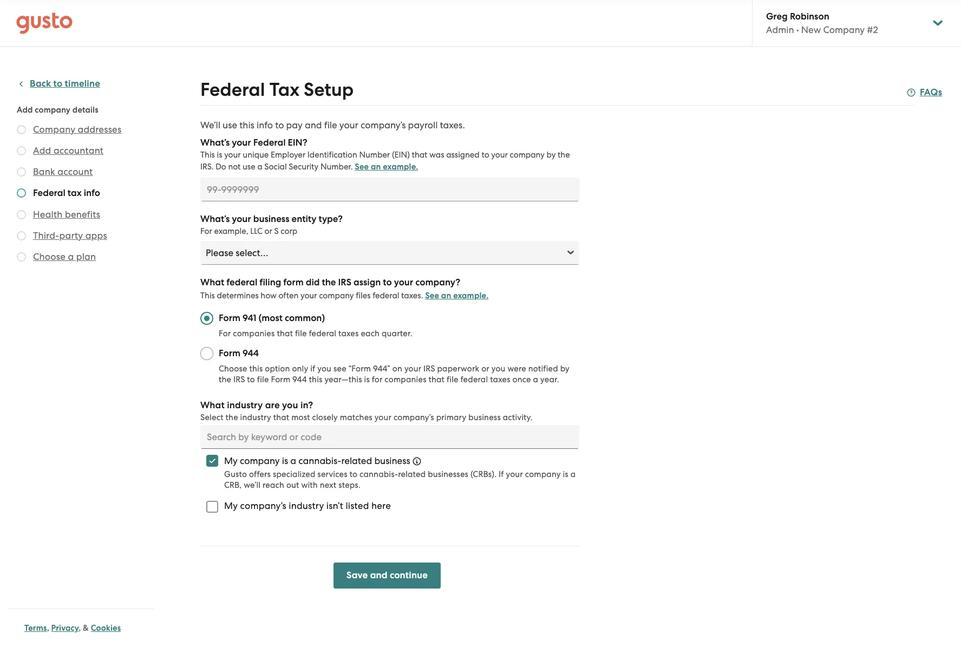 Task type: vqa. For each thing, say whether or not it's contained in the screenshot.
business within "What industry are you in? Select the industry that most closely matches your company's primary business activity."
yes



Task type: locate. For each thing, give the bounding box(es) containing it.
steps.
[[339, 480, 361, 490]]

this inside what federal filing form did the irs assign to your company? this determines how often your company files federal taxes. see an example.
[[200, 291, 215, 301]]

1 horizontal spatial or
[[482, 364, 490, 374]]

use down unique
[[243, 162, 255, 172]]

your right if
[[506, 470, 523, 479]]

2 this from the top
[[200, 291, 215, 301]]

2 what's from the top
[[200, 213, 230, 225]]

1 vertical spatial see an example. button
[[425, 289, 489, 302]]

add up bank
[[33, 145, 51, 156]]

paperwork
[[437, 364, 480, 374]]

taxes down were
[[490, 375, 511, 385]]

0 vertical spatial cannabis-
[[299, 456, 341, 466]]

type?
[[319, 213, 343, 225]]

by inside form 944 choose this option only if you see "form 944" on your irs paperwork or you were notified by the irs to file form 944 this year—this is for companies that file federal taxes once a year.
[[560, 364, 570, 374]]

1 horizontal spatial company
[[824, 24, 865, 35]]

next
[[320, 480, 337, 490]]

0 vertical spatial federal
[[200, 79, 265, 101]]

what inside 'what industry are you in? select the industry that most closely matches your company's primary business activity.'
[[200, 400, 225, 411]]

company?
[[416, 277, 460, 288]]

your right assigned
[[491, 150, 508, 160]]

example. down company?
[[453, 291, 489, 301]]

,
[[47, 623, 49, 633], [79, 623, 81, 633]]

your up example, at the top of the page
[[232, 213, 251, 225]]

, left &
[[79, 623, 81, 633]]

what's for what's your business entity type? for example, llc or s corp
[[200, 213, 230, 225]]

1 horizontal spatial ,
[[79, 623, 81, 633]]

0 vertical spatial see
[[355, 162, 369, 172]]

1 vertical spatial choose
[[219, 364, 247, 374]]

add down 'back'
[[17, 105, 33, 115]]

1 vertical spatial taxes
[[490, 375, 511, 385]]

federal
[[200, 79, 265, 101], [253, 137, 286, 148], [33, 187, 65, 199]]

1 horizontal spatial 944
[[293, 375, 307, 385]]

that left was in the left top of the page
[[412, 150, 428, 160]]

third-party apps button
[[33, 229, 107, 242]]

see an example. button for what federal filing form did the irs assign to your company?
[[425, 289, 489, 302]]

•
[[797, 24, 799, 35]]

federal for federal tax info
[[33, 187, 65, 199]]

company's up "number"
[[361, 120, 406, 131]]

once
[[513, 375, 531, 385]]

0 vertical spatial form
[[219, 313, 241, 324]]

see an example. button down "number"
[[355, 160, 418, 173]]

federal up unique
[[253, 137, 286, 148]]

0 horizontal spatial choose
[[33, 251, 66, 262]]

1 this from the top
[[200, 150, 215, 160]]

that inside 'what industry are you in? select the industry that most closely matches your company's primary business activity.'
[[273, 413, 289, 423]]

0 horizontal spatial see
[[355, 162, 369, 172]]

form
[[219, 313, 241, 324], [219, 348, 241, 359], [271, 375, 290, 385]]

this
[[200, 150, 215, 160], [200, 291, 215, 301]]

1 vertical spatial industry
[[240, 413, 271, 423]]

select
[[200, 413, 224, 423]]

related
[[341, 456, 372, 466], [398, 470, 426, 479]]

and inside button
[[370, 570, 388, 581]]

accountant
[[54, 145, 104, 156]]

check image left third-
[[17, 231, 26, 241]]

what inside what federal filing form did the irs assign to your company? this determines how often your company files federal taxes. see an example.
[[200, 277, 224, 288]]

company inside what federal filing form did the irs assign to your company? this determines how often your company files federal taxes. see an example.
[[319, 291, 354, 301]]

0 vertical spatial related
[[341, 456, 372, 466]]

payroll
[[408, 120, 438, 131]]

check image for company
[[17, 125, 26, 134]]

year—this
[[325, 375, 362, 385]]

a inside form 944 choose this option only if you see "form 944" on your irs paperwork or you were notified by the irs to file form 944 this year—this is for companies that file federal taxes once a year.
[[533, 375, 539, 385]]

0 horizontal spatial add
[[17, 105, 33, 115]]

1 vertical spatial see
[[425, 291, 439, 301]]

file
[[324, 120, 337, 131], [295, 329, 307, 339], [257, 375, 269, 385], [447, 375, 459, 385]]

company
[[824, 24, 865, 35], [33, 124, 75, 135]]

1 horizontal spatial see an example. button
[[425, 289, 489, 302]]

, left "privacy" link
[[47, 623, 49, 633]]

1 horizontal spatial related
[[398, 470, 426, 479]]

option
[[265, 364, 290, 374]]

1 horizontal spatial irs
[[338, 277, 351, 288]]

check image for choose
[[17, 252, 26, 262]]

companies down 941
[[233, 329, 275, 339]]

0 vertical spatial example.
[[383, 162, 418, 172]]

0 horizontal spatial you
[[282, 400, 298, 411]]

0 vertical spatial companies
[[233, 329, 275, 339]]

federal down common)
[[309, 329, 336, 339]]

for
[[200, 226, 212, 236], [219, 329, 231, 339]]

that down the (most
[[277, 329, 293, 339]]

my down crb,
[[224, 501, 238, 511]]

this down if
[[309, 375, 323, 385]]

0 horizontal spatial example.
[[383, 162, 418, 172]]

federal up health at left top
[[33, 187, 65, 199]]

cannabis- up services
[[299, 456, 341, 466]]

check image
[[17, 125, 26, 134], [17, 146, 26, 155]]

taxes inside form 944 choose this option only if you see "form 944" on your irs paperwork or you were notified by the irs to file form 944 this year—this is for companies that file federal taxes once a year.
[[490, 375, 511, 385]]

add accountant
[[33, 145, 104, 156]]

0 horizontal spatial cannabis-
[[299, 456, 341, 466]]

for down "determines" on the top left
[[219, 329, 231, 339]]

this up irs. in the top of the page
[[200, 150, 215, 160]]

check image left add accountant "button"
[[17, 146, 26, 155]]

what up "determines" on the top left
[[200, 277, 224, 288]]

number
[[359, 150, 390, 160]]

0 horizontal spatial see an example. button
[[355, 160, 418, 173]]

related up steps.
[[341, 456, 372, 466]]

example.
[[383, 162, 418, 172], [453, 291, 489, 301]]

third-party apps
[[33, 230, 107, 241]]

1 horizontal spatial see
[[425, 291, 439, 301]]

by
[[547, 150, 556, 160], [560, 364, 570, 374]]

a
[[257, 162, 263, 172], [68, 251, 74, 262], [533, 375, 539, 385], [291, 456, 296, 466], [571, 470, 576, 479]]

add for add accountant
[[33, 145, 51, 156]]

0 horizontal spatial for
[[200, 226, 212, 236]]

0 vertical spatial company
[[824, 24, 865, 35]]

5 check image from the top
[[17, 252, 26, 262]]

2 vertical spatial business
[[375, 456, 410, 466]]

for inside form 941 (most common) for companies that file federal taxes each quarter.
[[219, 329, 231, 339]]

federal inside form 944 choose this option only if you see "form 944" on your irs paperwork or you were notified by the irs to file form 944 this year—this is for companies that file federal taxes once a year.
[[461, 375, 488, 385]]

0 vertical spatial irs
[[338, 277, 351, 288]]

taxes left each
[[339, 329, 359, 339]]

to inside gusto offers specialized services to cannabis-related businesses (crbs). if your company is a crb, we'll reach out with next steps.
[[350, 470, 358, 479]]

to inside form 944 choose this option only if you see "form 944" on your irs paperwork or you were notified by the irs to file form 944 this year—this is for companies that file federal taxes once a year.
[[247, 375, 255, 385]]

see an example. button for what's your federal ein?
[[355, 160, 418, 173]]

0 vertical spatial taxes.
[[440, 120, 465, 131]]

federal for federal tax setup
[[200, 79, 265, 101]]

2 vertical spatial company's
[[240, 501, 286, 511]]

file down option
[[257, 375, 269, 385]]

use
[[223, 120, 237, 131], [243, 162, 255, 172]]

check image left health at left top
[[17, 210, 26, 219]]

or left 's'
[[265, 226, 272, 236]]

4 check image from the top
[[17, 231, 26, 241]]

1 horizontal spatial and
[[370, 570, 388, 581]]

company down add company details
[[33, 124, 75, 135]]

2 horizontal spatial business
[[469, 413, 501, 423]]

see
[[355, 162, 369, 172], [425, 291, 439, 301]]

federal down paperwork
[[461, 375, 488, 385]]

you
[[318, 364, 332, 374], [492, 364, 506, 374], [282, 400, 298, 411]]

if
[[310, 364, 315, 374]]

1 horizontal spatial info
[[257, 120, 273, 131]]

1 my from the top
[[224, 456, 238, 466]]

cannabis- up steps.
[[360, 470, 398, 479]]

company's inside 'what industry are you in? select the industry that most closely matches your company's primary business activity.'
[[394, 413, 434, 423]]

0 vertical spatial company's
[[361, 120, 406, 131]]

and right the save at the left bottom of page
[[370, 570, 388, 581]]

quarter.
[[382, 329, 413, 339]]

your right on
[[405, 364, 422, 374]]

is inside this is your unique employer identification number (ein) that was assigned to your company by the irs. do not use a social security number.
[[217, 150, 222, 160]]

0 horizontal spatial business
[[253, 213, 290, 225]]

your up what industry are you in? field
[[375, 413, 392, 423]]

0 horizontal spatial info
[[84, 187, 100, 199]]

irs inside what federal filing form did the irs assign to your company? this determines how often your company files federal taxes. see an example.
[[338, 277, 351, 288]]

file up identification
[[324, 120, 337, 131]]

check image left the federal tax info
[[17, 189, 26, 198]]

taxes inside form 941 (most common) for companies that file federal taxes each quarter.
[[339, 329, 359, 339]]

federal tax setup
[[200, 79, 354, 101]]

to inside back to timeline button
[[53, 78, 62, 89]]

company
[[35, 105, 70, 115], [510, 150, 545, 160], [319, 291, 354, 301], [240, 456, 280, 466], [525, 470, 561, 479]]

what's up example, at the top of the page
[[200, 213, 230, 225]]

0 vertical spatial by
[[547, 150, 556, 160]]

is inside gusto offers specialized services to cannabis-related businesses (crbs). if your company is a crb, we'll reach out with next steps.
[[563, 470, 569, 479]]

check image down add company details
[[17, 125, 26, 134]]

your up not
[[224, 150, 241, 160]]

industry
[[227, 400, 263, 411], [240, 413, 271, 423], [289, 501, 324, 511]]

3 check image from the top
[[17, 210, 26, 219]]

was
[[430, 150, 444, 160]]

check image
[[17, 167, 26, 177], [17, 189, 26, 198], [17, 210, 26, 219], [17, 231, 26, 241], [17, 252, 26, 262]]

1 vertical spatial by
[[560, 364, 570, 374]]

to
[[53, 78, 62, 89], [275, 120, 284, 131], [482, 150, 489, 160], [383, 277, 392, 288], [247, 375, 255, 385], [350, 470, 358, 479]]

company's down reach
[[240, 501, 286, 511]]

1 horizontal spatial for
[[219, 329, 231, 339]]

this left "determines" on the top left
[[200, 291, 215, 301]]

for left example, at the top of the page
[[200, 226, 212, 236]]

0 horizontal spatial ,
[[47, 623, 49, 633]]

business
[[253, 213, 290, 225], [469, 413, 501, 423], [375, 456, 410, 466]]

0 horizontal spatial use
[[223, 120, 237, 131]]

back
[[30, 78, 51, 89]]

your left company?
[[394, 277, 413, 288]]

0 vertical spatial taxes
[[339, 329, 359, 339]]

example. down (ein)
[[383, 162, 418, 172]]

1 vertical spatial and
[[370, 570, 388, 581]]

greg robinson admin • new company #2
[[766, 11, 878, 35]]

0 horizontal spatial by
[[547, 150, 556, 160]]

1 vertical spatial my
[[224, 501, 238, 511]]

1 vertical spatial irs
[[424, 364, 435, 374]]

industry down are
[[240, 413, 271, 423]]

1 horizontal spatial an
[[441, 291, 451, 301]]

0 horizontal spatial irs
[[233, 375, 245, 385]]

see down "number"
[[355, 162, 369, 172]]

companies down on
[[385, 375, 427, 385]]

example. inside see an example. popup button
[[383, 162, 418, 172]]

business left activity.
[[469, 413, 501, 423]]

terms
[[24, 623, 47, 633]]

0 vertical spatial add
[[17, 105, 33, 115]]

what's inside what's your business entity type? for example, llc or s corp
[[200, 213, 230, 225]]

see an example.
[[355, 162, 418, 172]]

0 vertical spatial what
[[200, 277, 224, 288]]

use right we'll
[[223, 120, 237, 131]]

cannabis-
[[299, 456, 341, 466], [360, 470, 398, 479]]

check image left the 'choose a plan'
[[17, 252, 26, 262]]

you left were
[[492, 364, 506, 374]]

1 what's from the top
[[200, 137, 230, 148]]

1 vertical spatial this
[[249, 364, 263, 374]]

1 vertical spatial what
[[200, 400, 225, 411]]

you up most
[[282, 400, 298, 411]]

back to timeline
[[30, 78, 100, 89]]

see inside what federal filing form did the irs assign to your company? this determines how often your company files federal taxes. see an example.
[[425, 291, 439, 301]]

1 vertical spatial form
[[219, 348, 241, 359]]

federal inside "list"
[[33, 187, 65, 199]]

industry down "with"
[[289, 501, 324, 511]]

company left the #2
[[824, 24, 865, 35]]

see down company?
[[425, 291, 439, 301]]

activity.
[[503, 413, 533, 423]]

see an example. button down company?
[[425, 289, 489, 302]]

1 vertical spatial for
[[219, 329, 231, 339]]

1 horizontal spatial example.
[[453, 291, 489, 301]]

944 down 941
[[243, 348, 259, 359]]

1 horizontal spatial use
[[243, 162, 255, 172]]

related left businesses at the left bottom of the page
[[398, 470, 426, 479]]

0 vertical spatial 944
[[243, 348, 259, 359]]

info up what's your federal ein?
[[257, 120, 273, 131]]

that down are
[[273, 413, 289, 423]]

an down company?
[[441, 291, 451, 301]]

cannabis- inside gusto offers specialized services to cannabis-related businesses (crbs). if your company is a crb, we'll reach out with next steps.
[[360, 470, 398, 479]]

companies
[[233, 329, 275, 339], [385, 375, 427, 385]]

tax
[[270, 79, 300, 101]]

your
[[340, 120, 358, 131], [232, 137, 251, 148], [224, 150, 241, 160], [491, 150, 508, 160], [232, 213, 251, 225], [394, 277, 413, 288], [301, 291, 317, 301], [405, 364, 422, 374], [375, 413, 392, 423], [506, 470, 523, 479]]

the inside form 944 choose this option only if you see "form 944" on your irs paperwork or you were notified by the irs to file form 944 this year—this is for companies that file federal taxes once a year.
[[219, 375, 231, 385]]

business up 's'
[[253, 213, 290, 225]]

2 my from the top
[[224, 501, 238, 511]]

0 vertical spatial for
[[200, 226, 212, 236]]

or right paperwork
[[482, 364, 490, 374]]

1 horizontal spatial choose
[[219, 364, 247, 374]]

0 horizontal spatial an
[[371, 162, 381, 172]]

check image for health
[[17, 210, 26, 219]]

1 vertical spatial add
[[33, 145, 51, 156]]

2 what from the top
[[200, 400, 225, 411]]

companies inside form 944 choose this option only if you see "form 944" on your irs paperwork or you were notified by the irs to file form 944 this year—this is for companies that file federal taxes once a year.
[[385, 375, 427, 385]]

industry left are
[[227, 400, 263, 411]]

0 horizontal spatial companies
[[233, 329, 275, 339]]

taxes. inside what federal filing form did the irs assign to your company? this determines how often your company files federal taxes. see an example.
[[401, 291, 423, 301]]

choose left option
[[219, 364, 247, 374]]

1 vertical spatial company
[[33, 124, 75, 135]]

taxes. down company?
[[401, 291, 423, 301]]

1 horizontal spatial cannabis-
[[360, 470, 398, 479]]

0 vertical spatial choose
[[33, 251, 66, 262]]

the inside 'what industry are you in? select the industry that most closely matches your company's primary business activity.'
[[226, 413, 238, 423]]

llc
[[250, 226, 263, 236]]

business inside what's your business entity type? for example, llc or s corp
[[253, 213, 290, 225]]

your inside 'what industry are you in? select the industry that most closely matches your company's primary business activity.'
[[375, 413, 392, 423]]

(ein)
[[392, 150, 410, 160]]

an down "number"
[[371, 162, 381, 172]]

0 vertical spatial check image
[[17, 125, 26, 134]]

see inside popup button
[[355, 162, 369, 172]]

bank account
[[33, 166, 93, 177]]

1 vertical spatial taxes.
[[401, 291, 423, 301]]

filing
[[260, 277, 281, 288]]

1 vertical spatial what's
[[200, 213, 230, 225]]

0 horizontal spatial or
[[265, 226, 272, 236]]

your inside form 944 choose this option only if you see "form 944" on your irs paperwork or you were notified by the irs to file form 944 this year—this is for companies that file federal taxes once a year.
[[405, 364, 422, 374]]

the inside this is your unique employer identification number (ein) that was assigned to your company by the irs. do not use a social security number.
[[558, 150, 570, 160]]

company addresses
[[33, 124, 122, 135]]

what's
[[200, 137, 230, 148], [200, 213, 230, 225]]

1 what from the top
[[200, 277, 224, 288]]

choose down third-
[[33, 251, 66, 262]]

0 horizontal spatial and
[[305, 120, 322, 131]]

we'll
[[200, 120, 220, 131]]

944
[[243, 348, 259, 359], [293, 375, 307, 385]]

0 horizontal spatial taxes
[[339, 329, 359, 339]]

file down common)
[[295, 329, 307, 339]]

year.
[[541, 375, 559, 385]]

you right if
[[318, 364, 332, 374]]

form inside form 941 (most common) for companies that file federal taxes each quarter.
[[219, 313, 241, 324]]

my up gusto
[[224, 456, 238, 466]]

company inside this is your unique employer identification number (ein) that was assigned to your company by the irs. do not use a social security number.
[[510, 150, 545, 160]]

0 vertical spatial business
[[253, 213, 290, 225]]

privacy link
[[51, 623, 79, 633]]

check image left bank
[[17, 167, 26, 177]]

2 check image from the top
[[17, 146, 26, 155]]

1 vertical spatial info
[[84, 187, 100, 199]]

or inside what's your business entity type? for example, llc or s corp
[[265, 226, 272, 236]]

1 vertical spatial 944
[[293, 375, 307, 385]]

that down paperwork
[[429, 375, 445, 385]]

2 vertical spatial irs
[[233, 375, 245, 385]]

1 horizontal spatial companies
[[385, 375, 427, 385]]

what up select
[[200, 400, 225, 411]]

1 horizontal spatial taxes
[[490, 375, 511, 385]]

save and continue button
[[334, 563, 441, 589]]

info right tax
[[84, 187, 100, 199]]

1 horizontal spatial add
[[33, 145, 51, 156]]

company's up what industry are you in? field
[[394, 413, 434, 423]]

1 vertical spatial cannabis-
[[360, 470, 398, 479]]

0 vertical spatial this
[[200, 150, 215, 160]]

1 vertical spatial or
[[482, 364, 490, 374]]

and right pay
[[305, 120, 322, 131]]

choose inside button
[[33, 251, 66, 262]]

that inside form 941 (most common) for companies that file federal taxes each quarter.
[[277, 329, 293, 339]]

1 vertical spatial check image
[[17, 146, 26, 155]]

0 vertical spatial use
[[223, 120, 237, 131]]

this up what's your federal ein?
[[240, 120, 254, 131]]

setup
[[304, 79, 354, 101]]

that inside this is your unique employer identification number (ein) that was assigned to your company by the irs. do not use a social security number.
[[412, 150, 428, 160]]

business up gusto offers specialized services to cannabis-related businesses (crbs). if your company is a crb, we'll reach out with next steps.
[[375, 456, 410, 466]]

1 check image from the top
[[17, 125, 26, 134]]

the inside what federal filing form did the irs assign to your company? this determines how often your company files federal taxes. see an example.
[[322, 277, 336, 288]]

0 vertical spatial see an example. button
[[355, 160, 418, 173]]

federal up we'll
[[200, 79, 265, 101]]

what's down we'll
[[200, 137, 230, 148]]

944"
[[373, 364, 391, 374]]

for inside what's your business entity type? for example, llc or s corp
[[200, 226, 212, 236]]

see an example. button
[[355, 160, 418, 173], [425, 289, 489, 302]]

0 vertical spatial my
[[224, 456, 238, 466]]

None radio
[[200, 312, 213, 325], [200, 347, 213, 360], [200, 312, 213, 325], [200, 347, 213, 360]]

None checkbox
[[200, 449, 224, 473]]

1 check image from the top
[[17, 167, 26, 177]]

944 down only
[[293, 375, 307, 385]]

each
[[361, 329, 380, 339]]

taxes.
[[440, 120, 465, 131], [401, 291, 423, 301]]

form 944 choose this option only if you see "form 944" on your irs paperwork or you were notified by the irs to file form 944 this year—this is for companies that file federal taxes once a year.
[[219, 348, 570, 385]]

0 vertical spatial or
[[265, 226, 272, 236]]

account
[[58, 166, 93, 177]]

taxes. right payroll
[[440, 120, 465, 131]]

companies inside form 941 (most common) for companies that file federal taxes each quarter.
[[233, 329, 275, 339]]

1 vertical spatial business
[[469, 413, 501, 423]]

this left option
[[249, 364, 263, 374]]

add inside "button"
[[33, 145, 51, 156]]

number.
[[321, 162, 353, 172]]

file down paperwork
[[447, 375, 459, 385]]



Task type: describe. For each thing, give the bounding box(es) containing it.
related inside gusto offers specialized services to cannabis-related businesses (crbs). if your company is a crb, we'll reach out with next steps.
[[398, 470, 426, 479]]

check image for bank
[[17, 167, 26, 177]]

"form
[[349, 364, 371, 374]]

my for my company's industry isn't listed here
[[224, 501, 238, 511]]

what's your business entity type? for example, llc or s corp
[[200, 213, 343, 236]]

what for what federal filing form did the irs assign to your company?
[[200, 277, 224, 288]]

matches
[[340, 413, 373, 423]]

notified
[[529, 364, 558, 374]]

reach
[[263, 480, 284, 490]]

bank
[[33, 166, 55, 177]]

isn't
[[327, 501, 343, 511]]

an inside popup button
[[371, 162, 381, 172]]

or inside form 944 choose this option only if you see "form 944" on your irs paperwork or you were notified by the irs to file form 944 this year—this is for companies that file federal taxes once a year.
[[482, 364, 490, 374]]

out
[[286, 480, 299, 490]]

check image for third-
[[17, 231, 26, 241]]

file inside form 941 (most common) for companies that file federal taxes each quarter.
[[295, 329, 307, 339]]

closely
[[312, 413, 338, 423]]

2 check image from the top
[[17, 189, 26, 198]]

ein?
[[288, 137, 307, 148]]

we'll
[[244, 480, 261, 490]]

often
[[279, 291, 299, 301]]

were
[[508, 364, 526, 374]]

save
[[347, 570, 368, 581]]

What industry are you in? field
[[200, 425, 580, 449]]

example. inside what federal filing form did the irs assign to your company? this determines how often your company files federal taxes. see an example.
[[453, 291, 489, 301]]

assigned
[[446, 150, 480, 160]]

2 horizontal spatial you
[[492, 364, 506, 374]]

cookies
[[91, 623, 121, 633]]

company inside button
[[33, 124, 75, 135]]

an inside what federal filing form did the irs assign to your company? this determines how often your company files federal taxes. see an example.
[[441, 291, 451, 301]]

federal tax info
[[33, 187, 100, 199]]

robinson
[[790, 11, 830, 22]]

common)
[[285, 313, 325, 324]]

offers
[[249, 470, 271, 479]]

1 horizontal spatial you
[[318, 364, 332, 374]]

1 horizontal spatial business
[[375, 456, 410, 466]]

specialized
[[273, 470, 316, 479]]

1 vertical spatial federal
[[253, 137, 286, 148]]

unique
[[243, 150, 269, 160]]

company inside gusto offers specialized services to cannabis-related businesses (crbs). if your company is a crb, we'll reach out with next steps.
[[525, 470, 561, 479]]

gusto offers specialized services to cannabis-related businesses (crbs). if your company is a crb, we'll reach out with next steps.
[[224, 470, 576, 490]]

pay
[[286, 120, 303, 131]]

your up identification
[[340, 120, 358, 131]]

third-
[[33, 230, 59, 241]]

(most
[[259, 313, 283, 324]]

not
[[228, 162, 241, 172]]

choose inside form 944 choose this option only if you see "form 944" on your irs paperwork or you were notified by the irs to file form 944 this year—this is for companies that file federal taxes once a year.
[[219, 364, 247, 374]]

a inside button
[[68, 251, 74, 262]]

2 vertical spatial industry
[[289, 501, 324, 511]]

0 horizontal spatial related
[[341, 456, 372, 466]]

gusto
[[224, 470, 247, 479]]

back to timeline button
[[17, 77, 100, 90]]

security
[[289, 162, 319, 172]]

employer
[[271, 150, 306, 160]]

you inside 'what industry are you in? select the industry that most closely matches your company's primary business activity.'
[[282, 400, 298, 411]]

form for form 944
[[219, 348, 241, 359]]

do
[[216, 162, 226, 172]]

in?
[[301, 400, 313, 411]]

federal up "determines" on the top left
[[227, 277, 257, 288]]

if
[[499, 470, 504, 479]]

irs.
[[200, 162, 214, 172]]

2 vertical spatial this
[[309, 375, 323, 385]]

only
[[292, 364, 308, 374]]

entity
[[292, 213, 317, 225]]

what's your federal ein?
[[200, 137, 307, 148]]

your down did
[[301, 291, 317, 301]]

how
[[261, 291, 277, 301]]

primary
[[436, 413, 467, 423]]

0 vertical spatial and
[[305, 120, 322, 131]]

to inside what federal filing form did the irs assign to your company? this determines how often your company files federal taxes. see an example.
[[383, 277, 392, 288]]

federal inside form 941 (most common) for companies that file federal taxes each quarter.
[[309, 329, 336, 339]]

identification
[[308, 150, 357, 160]]

2 horizontal spatial irs
[[424, 364, 435, 374]]

admin
[[766, 24, 794, 35]]

2 , from the left
[[79, 623, 81, 633]]

details
[[72, 105, 98, 115]]

add for add company details
[[17, 105, 33, 115]]

is inside form 944 choose this option only if you see "form 944" on your irs paperwork or you were notified by the irs to file form 944 this year—this is for companies that file federal taxes once a year.
[[364, 375, 370, 385]]

to inside this is your unique employer identification number (ein) that was assigned to your company by the irs. do not use a social security number.
[[482, 150, 489, 160]]

listed
[[346, 501, 369, 511]]

services
[[318, 470, 348, 479]]

that inside form 944 choose this option only if you see "form 944" on your irs paperwork or you were notified by the irs to file form 944 this year—this is for companies that file federal taxes once a year.
[[429, 375, 445, 385]]

check image for add
[[17, 146, 26, 155]]

corp
[[281, 226, 298, 236]]

0 vertical spatial this
[[240, 120, 254, 131]]

use inside this is your unique employer identification number (ein) that was assigned to your company by the irs. do not use a social security number.
[[243, 162, 255, 172]]

form for form 941 (most common)
[[219, 313, 241, 324]]

see
[[334, 364, 347, 374]]

what federal filing form did the irs assign to your company? this determines how often your company files federal taxes. see an example.
[[200, 277, 489, 301]]

federal tax info list
[[17, 123, 150, 265]]

social
[[265, 162, 287, 172]]

we'll use this info to pay and file your company's payroll taxes.
[[200, 120, 465, 131]]

what industry are you in? select the industry that most closely matches your company's primary business activity.
[[200, 400, 533, 423]]

2 vertical spatial form
[[271, 375, 290, 385]]

by inside this is your unique employer identification number (ein) that was assigned to your company by the irs. do not use a social security number.
[[547, 150, 556, 160]]

add company details
[[17, 105, 98, 115]]

your up unique
[[232, 137, 251, 148]]

terms link
[[24, 623, 47, 633]]

what's for what's your federal ein?
[[200, 137, 230, 148]]

terms , privacy , & cookies
[[24, 623, 121, 633]]

assign
[[354, 277, 381, 288]]

form
[[283, 277, 304, 288]]

your inside what's your business entity type? for example, llc or s corp
[[232, 213, 251, 225]]

faqs button
[[907, 86, 943, 99]]

privacy
[[51, 623, 79, 633]]

my for my company is a cannabis-related business
[[224, 456, 238, 466]]

My company's industry isn't listed here checkbox
[[200, 495, 224, 519]]

a inside gusto offers specialized services to cannabis-related businesses (crbs). if your company is a crb, we'll reach out with next steps.
[[571, 470, 576, 479]]

What's your Federal EIN? text field
[[200, 178, 580, 202]]

choose a plan button
[[33, 250, 96, 263]]

on
[[393, 364, 402, 374]]

apps
[[85, 230, 107, 241]]

health
[[33, 209, 63, 220]]

continue
[[390, 570, 428, 581]]

federal right files
[[373, 291, 399, 301]]

faqs
[[920, 87, 943, 98]]

health benefits button
[[33, 208, 100, 221]]

did
[[306, 277, 320, 288]]

health benefits
[[33, 209, 100, 220]]

company addresses button
[[33, 123, 122, 136]]

#2
[[867, 24, 878, 35]]

determines
[[217, 291, 259, 301]]

home image
[[16, 12, 73, 34]]

&
[[83, 623, 89, 633]]

most
[[292, 413, 310, 423]]

businesses
[[428, 470, 469, 479]]

addresses
[[78, 124, 122, 135]]

what for what industry are you in?
[[200, 400, 225, 411]]

tax
[[68, 187, 82, 199]]

1 , from the left
[[47, 623, 49, 633]]

with
[[301, 480, 318, 490]]

bank account button
[[33, 165, 93, 178]]

0 vertical spatial industry
[[227, 400, 263, 411]]

save and continue
[[347, 570, 428, 581]]

info inside federal tax info "list"
[[84, 187, 100, 199]]

plan
[[76, 251, 96, 262]]

your inside gusto offers specialized services to cannabis-related businesses (crbs). if your company is a crb, we'll reach out with next steps.
[[506, 470, 523, 479]]

a inside this is your unique employer identification number (ein) that was assigned to your company by the irs. do not use a social security number.
[[257, 162, 263, 172]]

0 vertical spatial info
[[257, 120, 273, 131]]

this inside this is your unique employer identification number (ein) that was assigned to your company by the irs. do not use a social security number.
[[200, 150, 215, 160]]

company inside greg robinson admin • new company #2
[[824, 24, 865, 35]]

business inside 'what industry are you in? select the industry that most closely matches your company's primary business activity.'
[[469, 413, 501, 423]]



